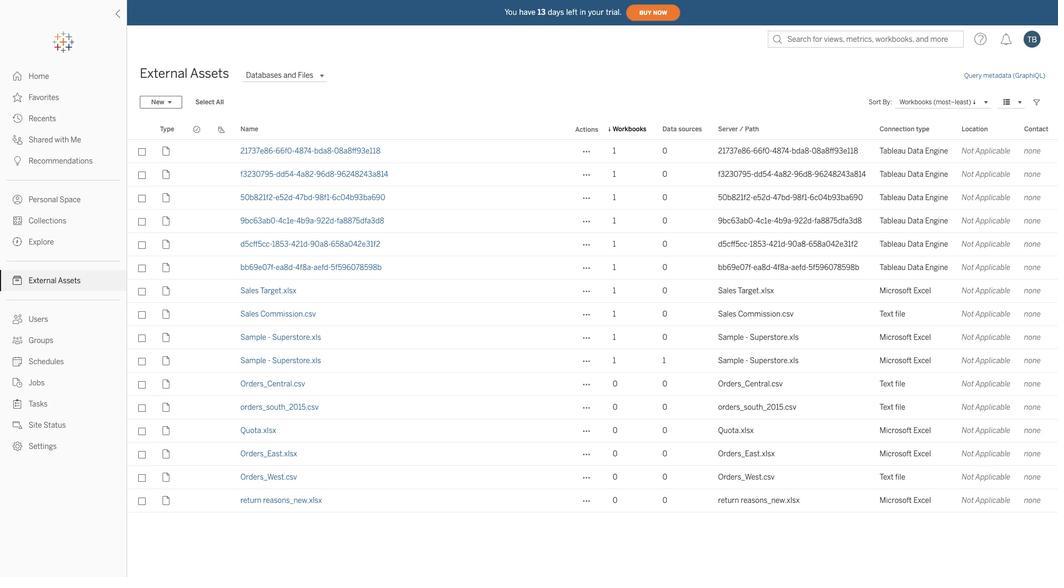 Task type: vqa. For each thing, say whether or not it's contained in the screenshot.


Task type: locate. For each thing, give the bounding box(es) containing it.
1 5f596078598b from the left
[[331, 263, 382, 272]]

4a82-
[[296, 170, 316, 179], [774, 170, 794, 179]]

microsoft excel for sales target.xlsx link
[[880, 287, 931, 296]]

1 horizontal spatial f3230795-dd54-4a82-96d8-96248243a814
[[718, 170, 866, 179]]

0 for f3230795-dd54-4a82-96d8-96248243a814
[[663, 170, 667, 179]]

by text only_f5he34f image inside "jobs" link
[[13, 378, 22, 388]]

0 for bb69e07f-ea8d-4f8a-aefd-5f596078598b
[[663, 263, 667, 272]]

1 horizontal spatial 1853-
[[750, 240, 769, 249]]

2 bb69e07f- from the left
[[718, 263, 754, 272]]

10 not from the top
[[962, 356, 974, 365]]

0 for sales commission.csv
[[663, 310, 667, 319]]

6 none from the top
[[1024, 263, 1041, 272]]

none for the return reasons_new.xlsx link
[[1024, 496, 1041, 505]]

13 not applicable from the top
[[962, 426, 1011, 435]]

0 horizontal spatial 1853-
[[272, 240, 291, 249]]

external assets link
[[0, 270, 127, 291]]

2 922d- from the left
[[794, 217, 814, 226]]

quota.xlsx
[[240, 426, 276, 435], [718, 426, 754, 435]]

shared with me link
[[0, 129, 127, 150]]

contact
[[1024, 126, 1049, 133]]

4 excel from the top
[[913, 426, 931, 435]]

groups link
[[0, 330, 127, 351]]

47bd-
[[295, 193, 315, 202], [773, 193, 793, 202]]

excel for orders_east.xlsx link
[[913, 450, 931, 459]]

15 applicable from the top
[[975, 473, 1011, 482]]

excel for 0's sample - superstore.xls link
[[913, 333, 931, 342]]

not applicable for quota.xlsx link
[[962, 426, 1011, 435]]

1 horizontal spatial orders_west.csv
[[718, 473, 775, 482]]

by text only_f5he34f image left schedules
[[13, 357, 22, 366]]

engine for 658a042e31f2
[[925, 240, 948, 249]]

12 not from the top
[[962, 403, 974, 412]]

1 horizontal spatial 4b9a-
[[774, 217, 794, 226]]

grid containing 21737e86-66f0-4874-bda8-08a8ff93e118
[[127, 120, 1058, 577]]

1 horizontal spatial f3230795-
[[718, 170, 754, 179]]

2 vertical spatial file (tableau data engine) image
[[160, 238, 173, 251]]

0 horizontal spatial 5f596078598b
[[331, 263, 382, 272]]

2 not applicable from the top
[[962, 170, 1011, 179]]

21737e86- down "name"
[[240, 147, 276, 156]]

14 none from the top
[[1024, 450, 1041, 459]]

workbooks for workbooks (most–least)
[[899, 98, 932, 105]]

by text only_f5he34f image inside the 'site status' link
[[13, 420, 22, 430]]

0 vertical spatial external
[[140, 66, 188, 81]]

by text only_f5he34f image inside recommendations link
[[13, 156, 22, 166]]

row containing quota.xlsx
[[127, 419, 1058, 443]]

tableau for 6c04b93ba690
[[880, 193, 906, 202]]

navigation panel element
[[0, 32, 127, 457]]

applicable for orders_west.csv link
[[975, 473, 1011, 482]]

0 vertical spatial file (tableau data engine) image
[[160, 191, 173, 204]]

1 horizontal spatial orders_south_2015.csv
[[718, 403, 796, 412]]

orders_central.csv
[[240, 380, 305, 389], [718, 380, 783, 389]]

0 horizontal spatial target.xlsx
[[260, 287, 296, 296]]

2 text file from the top
[[880, 380, 905, 389]]

data for 50b821f2-e52d-47bd-98f1-6c04b93ba690
[[908, 193, 924, 202]]

you
[[505, 8, 517, 17]]

0 horizontal spatial 50b821f2-e52d-47bd-98f1-6c04b93ba690
[[240, 193, 385, 202]]

21737e86-66f0-4874-bda8-08a8ff93e118 down path at top
[[718, 147, 858, 156]]

text file for orders_south_2015.csv
[[880, 403, 905, 412]]

not for 9bc63ab0-4c1e-4b9a-922d-fa8875dfa3d8 link
[[962, 217, 974, 226]]

2 90a8- from the left
[[788, 240, 809, 249]]

0 horizontal spatial 21737e86-
[[240, 147, 276, 156]]

1 not applicable from the top
[[962, 147, 1011, 156]]

7 not from the top
[[962, 287, 974, 296]]

in
[[580, 8, 586, 17]]

recents
[[29, 114, 56, 123]]

1 horizontal spatial 5f596078598b
[[809, 263, 859, 272]]

not applicable for "21737e86-66f0-4874-bda8-08a8ff93e118" link
[[962, 147, 1011, 156]]

0 horizontal spatial 6c04b93ba690
[[332, 193, 385, 202]]

workbooks up type in the right top of the page
[[899, 98, 932, 105]]

none
[[1024, 147, 1041, 156], [1024, 170, 1041, 179], [1024, 193, 1041, 202], [1024, 217, 1041, 226], [1024, 240, 1041, 249], [1024, 263, 1041, 272], [1024, 287, 1041, 296], [1024, 310, 1041, 319], [1024, 333, 1041, 342], [1024, 356, 1041, 365], [1024, 380, 1041, 389], [1024, 403, 1041, 412], [1024, 426, 1041, 435], [1024, 450, 1041, 459], [1024, 473, 1041, 482], [1024, 496, 1041, 505]]

file (microsoft excel) image for 0's sample - superstore.xls link
[[160, 331, 173, 344]]

external down explore on the top of page
[[29, 276, 56, 285]]

collections
[[29, 217, 66, 226]]

f3230795-
[[240, 170, 276, 179], [718, 170, 754, 179]]

grid
[[127, 120, 1058, 577]]

1 horizontal spatial 9bc63ab0-4c1e-4b9a-922d-fa8875dfa3d8
[[718, 217, 862, 226]]

excel for the return reasons_new.xlsx link
[[913, 496, 931, 505]]

1 horizontal spatial aefd-
[[791, 263, 809, 272]]

2 not from the top
[[962, 170, 974, 179]]

not for 0's sample - superstore.xls link
[[962, 333, 974, 342]]

1 horizontal spatial bb69e07f-ea8d-4f8a-aefd-5f596078598b
[[718, 263, 859, 272]]

1 horizontal spatial orders_central.csv
[[718, 380, 783, 389]]

file (microsoft excel) image for the return reasons_new.xlsx link
[[160, 494, 173, 507]]

explore link
[[0, 231, 127, 253]]

08a8ff93e118
[[334, 147, 380, 156], [812, 147, 858, 156]]

target.xlsx
[[260, 287, 296, 296], [738, 287, 774, 296]]

by text only_f5he34f image inside the groups link
[[13, 336, 22, 345]]

1 horizontal spatial 4c1e-
[[756, 217, 774, 226]]

0 horizontal spatial bb69e07f-
[[240, 263, 276, 272]]

0 horizontal spatial 66f0-
[[276, 147, 295, 156]]

12 applicable from the top
[[975, 403, 1011, 412]]

tableau data engine for 9bc63ab0-4c1e-4b9a-922d-fa8875dfa3d8
[[880, 217, 948, 226]]

1 horizontal spatial 50b821f2-e52d-47bd-98f1-6c04b93ba690
[[718, 193, 863, 202]]

buy
[[639, 9, 652, 16]]

1 by text only_f5he34f image from the top
[[13, 71, 22, 81]]

1 orders_east.xlsx from the left
[[240, 450, 297, 459]]

not for sales commission.csv link
[[962, 310, 974, 319]]

1 horizontal spatial 4a82-
[[774, 170, 794, 179]]

assets up select all button at left
[[190, 66, 229, 81]]

engine for 6c04b93ba690
[[925, 193, 948, 202]]

select all button
[[189, 96, 231, 109]]

cell
[[184, 140, 209, 163], [209, 140, 234, 163], [184, 163, 209, 186], [209, 163, 234, 186], [184, 186, 209, 210], [209, 186, 234, 210], [184, 210, 209, 233], [209, 210, 234, 233], [184, 233, 209, 256], [209, 233, 234, 256], [184, 256, 209, 280], [209, 256, 234, 280], [184, 280, 209, 303], [209, 280, 234, 303], [184, 303, 209, 326], [209, 303, 234, 326], [184, 326, 209, 350], [209, 326, 234, 350], [184, 350, 209, 373], [209, 350, 234, 373], [184, 373, 209, 396], [209, 373, 234, 396], [184, 396, 209, 419], [209, 396, 234, 419], [184, 419, 209, 443], [209, 419, 234, 443], [184, 443, 209, 466], [209, 443, 234, 466], [184, 466, 209, 489], [209, 466, 234, 489], [184, 489, 209, 513], [209, 489, 234, 513]]

by text only_f5he34f image left groups
[[13, 336, 22, 345]]

none for the f3230795-dd54-4a82-96d8-96248243a814 link
[[1024, 170, 1041, 179]]

10 none from the top
[[1024, 356, 1041, 365]]

1 horizontal spatial 9bc63ab0-
[[718, 217, 756, 226]]

0 horizontal spatial 98f1-
[[315, 193, 332, 202]]

text file for orders_west.csv
[[880, 473, 905, 482]]

66f0- down path at top
[[753, 147, 772, 156]]

file (microsoft excel) image
[[160, 285, 173, 297], [160, 331, 173, 344], [160, 355, 173, 367], [160, 448, 173, 460], [160, 494, 173, 507]]

21737e86- down server / path
[[718, 147, 753, 156]]

1 horizontal spatial dd54-
[[754, 170, 774, 179]]

schedules
[[29, 357, 64, 366]]

external up new popup button
[[140, 66, 188, 81]]

0 horizontal spatial orders_south_2015.csv
[[240, 403, 319, 412]]

4 not applicable from the top
[[962, 217, 1011, 226]]

1 file (microsoft excel) image from the top
[[160, 285, 173, 297]]

file (text file) image for orders_south_2015.csv
[[160, 401, 173, 414]]

excel for sample - superstore.xls link for 1
[[913, 356, 931, 365]]

left
[[566, 8, 578, 17]]

1 text from the top
[[880, 310, 894, 319]]

0 horizontal spatial 658a042e31f2
[[331, 240, 380, 249]]

with
[[55, 136, 69, 145]]

1 horizontal spatial 50b821f2-
[[718, 193, 753, 202]]

1 vertical spatial file (text file) image
[[160, 401, 173, 414]]

sales
[[240, 287, 259, 296], [718, 287, 736, 296], [240, 310, 259, 319], [718, 310, 736, 319]]

by text only_f5he34f image inside schedules link
[[13, 357, 22, 366]]

0 horizontal spatial external
[[29, 276, 56, 285]]

workbooks right actions
[[613, 126, 647, 133]]

0 vertical spatial sample - superstore.xls link
[[240, 333, 321, 342]]

0 vertical spatial workbooks
[[899, 98, 932, 105]]

applicable for 50b821f2-e52d-47bd-98f1-6c04b93ba690 'link'
[[975, 193, 1011, 202]]

98f1-
[[315, 193, 332, 202], [793, 193, 810, 202]]

f3230795-dd54-4a82-96d8-96248243a814 link
[[240, 170, 388, 179]]

2 sample - superstore.xls link from the top
[[240, 356, 321, 365]]

by text only_f5he34f image inside favorites link
[[13, 93, 22, 102]]

1 horizontal spatial ea8d-
[[754, 263, 773, 272]]

external
[[140, 66, 188, 81], [29, 276, 56, 285]]

21737e86-66f0-4874-bda8-08a8ff93e118 link
[[240, 147, 380, 156]]

row containing sales target.xlsx
[[127, 280, 1058, 303]]

0 horizontal spatial external assets
[[29, 276, 81, 285]]

0 horizontal spatial 9bc63ab0-
[[240, 217, 278, 226]]

8 none from the top
[[1024, 310, 1041, 319]]

none for sales commission.csv link
[[1024, 310, 1041, 319]]

file (text file) image
[[160, 378, 173, 391]]

connection
[[880, 126, 915, 133]]

return
[[240, 496, 261, 505], [718, 496, 739, 505]]

50b821f2-e52d-47bd-98f1-6c04b93ba690 link
[[240, 193, 385, 202]]

tableau data engine for 21737e86-66f0-4874-bda8-08a8ff93e118
[[880, 147, 948, 156]]

2 applicable from the top
[[975, 170, 1011, 179]]

status
[[44, 421, 66, 430]]

tableau for fa8875dfa3d8
[[880, 217, 906, 226]]

not for the return reasons_new.xlsx link
[[962, 496, 974, 505]]

0 horizontal spatial commission.csv
[[260, 310, 316, 319]]

0 horizontal spatial quota.xlsx
[[240, 426, 276, 435]]

row containing 9bc63ab0-4c1e-4b9a-922d-fa8875dfa3d8
[[127, 210, 1058, 233]]

by text only_f5he34f image inside recents link
[[13, 114, 22, 123]]

sample - superstore.xls link
[[240, 333, 321, 342], [240, 356, 321, 365]]

0 horizontal spatial reasons_new.xlsx
[[263, 496, 322, 505]]

dd54- down path at top
[[754, 170, 774, 179]]

commission.csv
[[260, 310, 316, 319], [738, 310, 794, 319]]

2 commission.csv from the left
[[738, 310, 794, 319]]

all
[[216, 99, 224, 106]]

applicable for quota.xlsx link
[[975, 426, 1011, 435]]

1 horizontal spatial 658a042e31f2
[[808, 240, 858, 249]]

0 horizontal spatial bda8-
[[314, 147, 334, 156]]

by text only_f5he34f image inside shared with me link
[[13, 135, 22, 145]]

21737e86-66f0-4874-bda8-08a8ff93e118 up the f3230795-dd54-4a82-96d8-96248243a814 link
[[240, 147, 380, 156]]

1 vertical spatial sample - superstore.xls link
[[240, 356, 321, 365]]

4 row from the top
[[127, 210, 1058, 233]]

0 horizontal spatial 4874-
[[295, 147, 314, 156]]

not for the f3230795-dd54-4a82-96d8-96248243a814 link
[[962, 170, 974, 179]]

recommendations link
[[0, 150, 127, 172]]

by text only_f5he34f image
[[13, 71, 22, 81], [13, 93, 22, 102], [13, 114, 22, 123], [13, 156, 22, 166], [13, 237, 22, 247], [13, 336, 22, 345], [13, 357, 22, 366], [13, 378, 22, 388]]

applicable for orders_south_2015.csv 'link'
[[975, 403, 1011, 412]]

2 file (microsoft excel) image from the top
[[160, 331, 173, 344]]

12 not applicable from the top
[[962, 403, 1011, 412]]

1 return from the left
[[240, 496, 261, 505]]

data for 21737e86-66f0-4874-bda8-08a8ff93e118
[[908, 147, 924, 156]]

8 not from the top
[[962, 310, 974, 319]]

1 horizontal spatial 6c04b93ba690
[[810, 193, 863, 202]]

by text only_f5he34f image inside settings link
[[13, 442, 22, 451]]

21737e86-66f0-4874-bda8-08a8ff93e118
[[240, 147, 380, 156], [718, 147, 858, 156]]

1 horizontal spatial 96248243a814
[[815, 170, 866, 179]]

by text only_f5he34f image for schedules
[[13, 357, 22, 366]]

9bc63ab0-
[[240, 217, 278, 226], [718, 217, 756, 226]]

by text only_f5he34f image left home
[[13, 71, 22, 81]]

0 vertical spatial file (text file) image
[[160, 308, 173, 321]]

orders_central.csv link
[[240, 380, 305, 389]]

1 horizontal spatial return
[[718, 496, 739, 505]]

0 horizontal spatial orders_west.csv
[[240, 473, 297, 482]]

1 9bc63ab0-4c1e-4b9a-922d-fa8875dfa3d8 from the left
[[240, 217, 384, 226]]

buy now
[[639, 9, 667, 16]]

orders_east.xlsx link
[[240, 450, 297, 459]]

tableau data engine for 50b821f2-e52d-47bd-98f1-6c04b93ba690
[[880, 193, 948, 202]]

5f596078598b
[[331, 263, 382, 272], [809, 263, 859, 272]]

d5cff5cc-1853-421d-90a8-658a042e31f2 link
[[240, 240, 380, 249]]

90a8-
[[310, 240, 331, 249], [788, 240, 809, 249]]

5 microsoft from the top
[[880, 450, 912, 459]]

10 row from the top
[[127, 350, 1058, 373]]

sample - superstore.xls link up orders_central.csv 'link'
[[240, 356, 321, 365]]

by text only_f5he34f image for users
[[13, 315, 22, 324]]

1 file (tableau data engine) image from the top
[[160, 145, 173, 158]]

1 horizontal spatial 922d-
[[794, 217, 814, 226]]

sales target.xlsx
[[240, 287, 296, 296], [718, 287, 774, 296]]

1 horizontal spatial commission.csv
[[738, 310, 794, 319]]

tableau
[[880, 147, 906, 156], [880, 170, 906, 179], [880, 193, 906, 202], [880, 217, 906, 226], [880, 240, 906, 249], [880, 263, 906, 272]]

1 horizontal spatial 421d-
[[769, 240, 788, 249]]

1 horizontal spatial 4874-
[[772, 147, 792, 156]]

external assets up 'select'
[[140, 66, 229, 81]]

0 horizontal spatial dd54-
[[276, 170, 296, 179]]

f3230795- down "name"
[[240, 170, 276, 179]]

1 66f0- from the left
[[276, 147, 295, 156]]

1 quota.xlsx from the left
[[240, 426, 276, 435]]

reasons_new.xlsx
[[263, 496, 322, 505], [741, 496, 800, 505]]

4f8a-
[[295, 263, 314, 272], [773, 263, 791, 272]]

3 text from the top
[[880, 403, 894, 412]]

by text only_f5he34f image inside collections link
[[13, 216, 22, 226]]

explore
[[29, 238, 54, 247]]

applicable for "21737e86-66f0-4874-bda8-08a8ff93e118" link
[[975, 147, 1011, 156]]

microsoft excel for 0's sample - superstore.xls link
[[880, 333, 931, 342]]

by text only_f5he34f image for external assets
[[13, 276, 22, 285]]

6 engine from the top
[[925, 263, 948, 272]]

5 engine from the top
[[925, 240, 948, 249]]

2 66f0- from the left
[[753, 147, 772, 156]]

0 horizontal spatial sales target.xlsx
[[240, 287, 296, 296]]

6 by text only_f5he34f image from the top
[[13, 336, 22, 345]]

9bc63ab0-4c1e-4b9a-922d-fa8875dfa3d8 link
[[240, 217, 384, 226]]

0 horizontal spatial bb69e07f-ea8d-4f8a-aefd-5f596078598b
[[240, 263, 382, 272]]

by text only_f5he34f image inside home link
[[13, 71, 22, 81]]

0 horizontal spatial 9bc63ab0-4c1e-4b9a-922d-fa8875dfa3d8
[[240, 217, 384, 226]]

1 4f8a- from the left
[[295, 263, 314, 272]]

96248243a814
[[337, 170, 388, 179], [815, 170, 866, 179]]

by text only_f5he34f image inside tasks 'link'
[[13, 399, 22, 409]]

1 horizontal spatial d5cff5cc-
[[718, 240, 750, 249]]

1 f3230795-dd54-4a82-96d8-96248243a814 from the left
[[240, 170, 388, 179]]

1 horizontal spatial 96d8-
[[794, 170, 815, 179]]

1 sample - superstore.xls link from the top
[[240, 333, 321, 342]]

bda8-
[[314, 147, 334, 156], [792, 147, 812, 156]]

4 tableau from the top
[[880, 217, 906, 226]]

0 horizontal spatial 421d-
[[291, 240, 310, 249]]

dd54- down "21737e86-66f0-4874-bda8-08a8ff93e118" link
[[276, 170, 296, 179]]

dd54-
[[276, 170, 296, 179], [754, 170, 774, 179]]

excel for quota.xlsx link
[[913, 426, 931, 435]]

0 horizontal spatial 08a8ff93e118
[[334, 147, 380, 156]]

row containing orders_south_2015.csv
[[127, 396, 1058, 419]]

by text only_f5he34f image inside explore link
[[13, 237, 22, 247]]

favorites link
[[0, 87, 127, 108]]

0 horizontal spatial f3230795-
[[240, 170, 276, 179]]

by text only_f5he34f image inside users link
[[13, 315, 22, 324]]

by text only_f5he34f image for personal space
[[13, 195, 22, 204]]

external assets
[[140, 66, 229, 81], [29, 276, 81, 285]]

3 file (tableau data engine) image from the top
[[160, 261, 173, 274]]

none for sample - superstore.xls link for 1
[[1024, 356, 1041, 365]]

return reasons_new.xlsx link
[[240, 496, 322, 505]]

12 none from the top
[[1024, 403, 1041, 412]]

8 row from the top
[[127, 303, 1058, 326]]

0 horizontal spatial return
[[240, 496, 261, 505]]

files
[[298, 71, 313, 80]]

assets inside main navigation. press the up and down arrow keys to access links. element
[[58, 276, 81, 285]]

actions
[[575, 126, 598, 133]]

0 for 50b821f2-e52d-47bd-98f1-6c04b93ba690
[[663, 193, 667, 202]]

1 horizontal spatial sales commission.csv
[[718, 310, 794, 319]]

0 horizontal spatial 4c1e-
[[278, 217, 296, 226]]

2 microsoft excel from the top
[[880, 333, 931, 342]]

engine for fa8875dfa3d8
[[925, 217, 948, 226]]

by text only_f5he34f image for explore
[[13, 237, 22, 247]]

by text only_f5he34f image left jobs
[[13, 378, 22, 388]]

0 horizontal spatial orders_east.xlsx
[[240, 450, 297, 459]]

site status link
[[0, 415, 127, 436]]

2 by text only_f5he34f image from the top
[[13, 93, 22, 102]]

1 21737e86- from the left
[[240, 147, 276, 156]]

buy now button
[[626, 4, 681, 21]]

4 microsoft excel from the top
[[880, 426, 931, 435]]

text
[[880, 310, 894, 319], [880, 380, 894, 389], [880, 403, 894, 412], [880, 473, 894, 482]]

8 not applicable from the top
[[962, 310, 1011, 319]]

not applicable for orders_central.csv 'link'
[[962, 380, 1011, 389]]

file for orders_west.csv
[[895, 473, 905, 482]]

3 file (microsoft excel) image from the top
[[160, 355, 173, 367]]

0 for sample - superstore.xls
[[663, 333, 667, 342]]

1 for the f3230795-dd54-4a82-96d8-96248243a814 link
[[613, 170, 616, 179]]

0 horizontal spatial workbooks
[[613, 126, 647, 133]]

1 horizontal spatial bb69e07f-
[[718, 263, 754, 272]]

microsoft excel for orders_east.xlsx link
[[880, 450, 931, 459]]

2 tableau from the top
[[880, 170, 906, 179]]

1 horizontal spatial bda8-
[[792, 147, 812, 156]]

16 not from the top
[[962, 496, 974, 505]]

none for quota.xlsx link
[[1024, 426, 1041, 435]]

-
[[268, 333, 271, 342], [746, 333, 748, 342], [268, 356, 271, 365], [746, 356, 748, 365]]

jobs
[[29, 379, 45, 388]]

1 vertical spatial workbooks
[[613, 126, 647, 133]]

not
[[962, 147, 974, 156], [962, 170, 974, 179], [962, 193, 974, 202], [962, 217, 974, 226], [962, 240, 974, 249], [962, 263, 974, 272], [962, 287, 974, 296], [962, 310, 974, 319], [962, 333, 974, 342], [962, 356, 974, 365], [962, 380, 974, 389], [962, 403, 974, 412], [962, 426, 974, 435], [962, 450, 974, 459], [962, 473, 974, 482], [962, 496, 974, 505]]

0 horizontal spatial ea8d-
[[276, 263, 295, 272]]

66f0- up the f3230795-dd54-4a82-96d8-96248243a814 link
[[276, 147, 295, 156]]

2 sales commission.csv from the left
[[718, 310, 794, 319]]

row
[[127, 140, 1058, 163], [127, 163, 1058, 186], [127, 186, 1058, 210], [127, 210, 1058, 233], [127, 233, 1058, 256], [127, 256, 1058, 280], [127, 280, 1058, 303], [127, 303, 1058, 326], [127, 326, 1058, 350], [127, 350, 1058, 373], [127, 373, 1058, 396], [127, 396, 1058, 419], [127, 419, 1058, 443], [127, 443, 1058, 466], [127, 466, 1058, 489], [127, 489, 1058, 513]]

2 return from the left
[[718, 496, 739, 505]]

9 row from the top
[[127, 326, 1058, 350]]

0 horizontal spatial f3230795-dd54-4a82-96d8-96248243a814
[[240, 170, 388, 179]]

4 not from the top
[[962, 217, 974, 226]]

1 horizontal spatial workbooks
[[899, 98, 932, 105]]

tableau for 96248243a814
[[880, 170, 906, 179]]

recents link
[[0, 108, 127, 129]]

file (tableau data engine) image
[[160, 145, 173, 158], [160, 168, 173, 181], [160, 238, 173, 251]]

by text only_f5he34f image
[[13, 135, 22, 145], [13, 195, 22, 204], [13, 216, 22, 226], [13, 276, 22, 285], [13, 315, 22, 324], [13, 399, 22, 409], [13, 420, 22, 430], [13, 442, 22, 451]]

1 text file from the top
[[880, 310, 905, 319]]

1 horizontal spatial fa8875dfa3d8
[[814, 217, 862, 226]]

1 horizontal spatial return reasons_new.xlsx
[[718, 496, 800, 505]]

not applicable for the f3230795-dd54-4a82-96d8-96248243a814 link
[[962, 170, 1011, 179]]

0 horizontal spatial 50b821f2-
[[240, 193, 275, 202]]

microsoft
[[880, 287, 912, 296], [880, 333, 912, 342], [880, 356, 912, 365], [880, 426, 912, 435], [880, 450, 912, 459], [880, 496, 912, 505]]

7 by text only_f5he34f image from the top
[[13, 357, 22, 366]]

assets up users link
[[58, 276, 81, 285]]

1 horizontal spatial 08a8ff93e118
[[812, 147, 858, 156]]

0 horizontal spatial 96d8-
[[316, 170, 337, 179]]

2 none from the top
[[1024, 170, 1041, 179]]

workbooks inside popup button
[[899, 98, 932, 105]]

2 50b821f2-e52d-47bd-98f1-6c04b93ba690 from the left
[[718, 193, 863, 202]]

1 file (tableau data engine) image from the top
[[160, 191, 173, 204]]

0 horizontal spatial 4b9a-
[[296, 217, 317, 226]]

not for quota.xlsx link
[[962, 426, 974, 435]]

not applicable for d5cff5cc-1853-421d-90a8-658a042e31f2 link
[[962, 240, 1011, 249]]

1 horizontal spatial 4f8a-
[[773, 263, 791, 272]]

none for 9bc63ab0-4c1e-4b9a-922d-fa8875dfa3d8 link
[[1024, 217, 1041, 226]]

0 for return reasons_new.xlsx
[[663, 496, 667, 505]]

1 commission.csv from the left
[[260, 310, 316, 319]]

external assets up users link
[[29, 276, 81, 285]]

workbooks
[[899, 98, 932, 105], [613, 126, 647, 133]]

10 not applicable from the top
[[962, 356, 1011, 365]]

5 none from the top
[[1024, 240, 1041, 249]]

engine for 96248243a814
[[925, 170, 948, 179]]

1 horizontal spatial external
[[140, 66, 188, 81]]

row containing 50b821f2-e52d-47bd-98f1-6c04b93ba690
[[127, 186, 1058, 210]]

file (tableau data engine) image for 9bc63ab0-
[[160, 215, 173, 227]]

tableau data engine for f3230795-dd54-4a82-96d8-96248243a814
[[880, 170, 948, 179]]

1 horizontal spatial 21737e86-
[[718, 147, 753, 156]]

file (microsoft excel) image for orders_east.xlsx link
[[160, 448, 173, 460]]

not for orders_south_2015.csv 'link'
[[962, 403, 974, 412]]

file (microsoft excel) image for sample - superstore.xls link for 1
[[160, 355, 173, 367]]

1 for 50b821f2-e52d-47bd-98f1-6c04b93ba690 'link'
[[613, 193, 616, 202]]

421d-
[[291, 240, 310, 249], [769, 240, 788, 249]]

1 horizontal spatial reasons_new.xlsx
[[741, 496, 800, 505]]

0 horizontal spatial 4f8a-
[[295, 263, 314, 272]]

f3230795- down server / path
[[718, 170, 754, 179]]

sample - superstore.xls link for 0
[[240, 333, 321, 342]]

applicable for orders_east.xlsx link
[[975, 450, 1011, 459]]

922d-
[[317, 217, 337, 226], [794, 217, 814, 226]]

by text only_f5he34f image for home
[[13, 71, 22, 81]]

orders_south_2015.csv
[[240, 403, 319, 412], [718, 403, 796, 412]]

0 horizontal spatial d5cff5cc-1853-421d-90a8-658a042e31f2
[[240, 240, 380, 249]]

96d8-
[[316, 170, 337, 179], [794, 170, 815, 179]]

by text only_f5he34f image inside personal space link
[[13, 195, 22, 204]]

external inside main navigation. press the up and down arrow keys to access links. element
[[29, 276, 56, 285]]

1 horizontal spatial 90a8-
[[788, 240, 809, 249]]

4 file from the top
[[895, 473, 905, 482]]

3 by text only_f5he34f image from the top
[[13, 216, 22, 226]]

row containing return reasons_new.xlsx
[[127, 489, 1058, 513]]

by text only_f5he34f image left explore on the top of page
[[13, 237, 22, 247]]

2 aefd- from the left
[[791, 263, 809, 272]]

file (text file) image for orders_west.csv
[[160, 471, 173, 484]]

1 horizontal spatial e52d-
[[753, 193, 773, 202]]

3 engine from the top
[[925, 193, 948, 202]]

0 horizontal spatial assets
[[58, 276, 81, 285]]

by text only_f5he34f image left 'recents'
[[13, 114, 22, 123]]

0 horizontal spatial 4a82-
[[296, 170, 316, 179]]

2 4b9a- from the left
[[774, 217, 794, 226]]

not for 50b821f2-e52d-47bd-98f1-6c04b93ba690 'link'
[[962, 193, 974, 202]]

file (text file) image
[[160, 308, 173, 321], [160, 401, 173, 414], [160, 471, 173, 484]]

not for "21737e86-66f0-4874-bda8-08a8ff93e118" link
[[962, 147, 974, 156]]

2 orders_central.csv from the left
[[718, 380, 783, 389]]

1 vertical spatial file (tableau data engine) image
[[160, 168, 173, 181]]

1
[[613, 147, 616, 156], [613, 170, 616, 179], [613, 193, 616, 202], [613, 217, 616, 226], [613, 240, 616, 249], [613, 263, 616, 272], [613, 287, 616, 296], [613, 310, 616, 319], [613, 333, 616, 342], [613, 356, 616, 365], [663, 356, 666, 365]]

7 by text only_f5he34f image from the top
[[13, 420, 22, 430]]

1 vertical spatial assets
[[58, 276, 81, 285]]

15 row from the top
[[127, 466, 1058, 489]]

14 row from the top
[[127, 443, 1058, 466]]

6 tableau from the top
[[880, 263, 906, 272]]

d5cff5cc-1853-421d-90a8-658a042e31f2
[[240, 240, 380, 249], [718, 240, 858, 249]]

3 not applicable from the top
[[962, 193, 1011, 202]]

row group
[[127, 140, 1058, 513]]

3 excel from the top
[[913, 356, 931, 365]]

0 horizontal spatial 96248243a814
[[337, 170, 388, 179]]

applicable for bb69e07f-ea8d-4f8a-aefd-5f596078598b link at the top of page
[[975, 263, 1011, 272]]

not for orders_central.csv 'link'
[[962, 380, 974, 389]]

file (tableau data engine) image
[[160, 191, 173, 204], [160, 215, 173, 227], [160, 261, 173, 274]]

by text only_f5he34f image left favorites
[[13, 93, 22, 102]]

not for orders_east.xlsx link
[[962, 450, 974, 459]]

home link
[[0, 66, 127, 87]]

1 4874- from the left
[[295, 147, 314, 156]]

by text only_f5he34f image inside the external assets link
[[13, 276, 22, 285]]

1 horizontal spatial 98f1-
[[793, 193, 810, 202]]

orders_east.xlsx
[[240, 450, 297, 459], [718, 450, 775, 459]]

by text only_f5he34f image left "recommendations"
[[13, 156, 22, 166]]

1 horizontal spatial external assets
[[140, 66, 229, 81]]

none for d5cff5cc-1853-421d-90a8-658a042e31f2 link
[[1024, 240, 1041, 249]]

0 horizontal spatial fa8875dfa3d8
[[337, 217, 384, 226]]

6 tableau data engine from the top
[[880, 263, 948, 272]]

0 horizontal spatial 47bd-
[[295, 193, 315, 202]]

6c04b93ba690
[[332, 193, 385, 202], [810, 193, 863, 202]]

sample - superstore.xls link down sales commission.csv link
[[240, 333, 321, 342]]

2 ea8d- from the left
[[754, 263, 773, 272]]

text file for orders_central.csv
[[880, 380, 905, 389]]

tableau data engine for bb69e07f-ea8d-4f8a-aefd-5f596078598b
[[880, 263, 948, 272]]

personal space
[[29, 195, 81, 204]]

0 horizontal spatial aefd-
[[314, 263, 331, 272]]

0 for orders_east.xlsx
[[663, 450, 667, 459]]

1 vertical spatial file (tableau data engine) image
[[160, 215, 173, 227]]



Task type: describe. For each thing, give the bounding box(es) containing it.
groups
[[29, 336, 53, 345]]

2 21737e86- from the left
[[718, 147, 753, 156]]

row containing orders_west.csv
[[127, 466, 1058, 489]]

jobs link
[[0, 372, 127, 393]]

1 target.xlsx from the left
[[260, 287, 296, 296]]

1 reasons_new.xlsx from the left
[[263, 496, 322, 505]]

2 reasons_new.xlsx from the left
[[741, 496, 800, 505]]

by text only_f5he34f image for recommendations
[[13, 156, 22, 166]]

sort by:
[[869, 99, 892, 106]]

server / path
[[718, 126, 759, 133]]

not for orders_west.csv link
[[962, 473, 974, 482]]

1 return reasons_new.xlsx from the left
[[240, 496, 322, 505]]

file (microsoft excel) image
[[160, 424, 173, 437]]

bb69e07f-ea8d-4f8a-aefd-5f596078598b link
[[240, 263, 382, 272]]

tableau for 5f596078598b
[[880, 263, 906, 272]]

not applicable for 50b821f2-e52d-47bd-98f1-6c04b93ba690 'link'
[[962, 193, 1011, 202]]

1 horizontal spatial assets
[[190, 66, 229, 81]]

not applicable for bb69e07f-ea8d-4f8a-aefd-5f596078598b link at the top of page
[[962, 263, 1011, 272]]

1 orders_west.csv from the left
[[240, 473, 297, 482]]

data sources
[[663, 126, 702, 133]]

row containing 21737e86-66f0-4874-bda8-08a8ff93e118
[[127, 140, 1058, 163]]

external assets inside main navigation. press the up and down arrow keys to access links. element
[[29, 276, 81, 285]]

1 1853- from the left
[[272, 240, 291, 249]]

server
[[718, 126, 738, 133]]

type
[[160, 126, 174, 133]]

microsoft for orders_east.xlsx link
[[880, 450, 912, 459]]

2 421d- from the left
[[769, 240, 788, 249]]

1 ea8d- from the left
[[276, 263, 295, 272]]

2 47bd- from the left
[[773, 193, 793, 202]]

2 9bc63ab0- from the left
[[718, 217, 756, 226]]

2 96248243a814 from the left
[[815, 170, 866, 179]]

1 sales target.xlsx from the left
[[240, 287, 296, 296]]

1 for "21737e86-66f0-4874-bda8-08a8ff93e118" link
[[613, 147, 616, 156]]

1 d5cff5cc- from the left
[[240, 240, 272, 249]]

2 quota.xlsx from the left
[[718, 426, 754, 435]]

not for d5cff5cc-1853-421d-90a8-658a042e31f2 link
[[962, 240, 974, 249]]

location
[[962, 126, 988, 133]]

sales commission.csv link
[[240, 310, 316, 319]]

shared
[[29, 136, 53, 145]]

1 4c1e- from the left
[[278, 217, 296, 226]]

select all
[[195, 99, 224, 106]]

query metadata (graphiql) link
[[964, 72, 1045, 79]]

2 50b821f2- from the left
[[718, 193, 753, 202]]

2 return reasons_new.xlsx from the left
[[718, 496, 800, 505]]

sort
[[869, 99, 881, 106]]

Search for views, metrics, workbooks, and more text field
[[768, 31, 964, 48]]

main navigation. press the up and down arrow keys to access links. element
[[0, 66, 127, 457]]

1 for 9bc63ab0-4c1e-4b9a-922d-fa8875dfa3d8 link
[[613, 217, 616, 226]]

sales target.xlsx link
[[240, 287, 296, 296]]

2 e52d- from the left
[[753, 193, 773, 202]]

1 658a042e31f2 from the left
[[331, 240, 380, 249]]

none for orders_south_2015.csv 'link'
[[1024, 403, 1041, 412]]

1 96248243a814 from the left
[[337, 170, 388, 179]]

0 for sales target.xlsx
[[663, 287, 667, 296]]

by text only_f5he34f image for jobs
[[13, 378, 22, 388]]

1 aefd- from the left
[[314, 263, 331, 272]]

1 bb69e07f-ea8d-4f8a-aefd-5f596078598b from the left
[[240, 263, 382, 272]]

your
[[588, 8, 604, 17]]

file (text file) image for sales commission.csv
[[160, 308, 173, 321]]

0 for d5cff5cc-1853-421d-90a8-658a042e31f2
[[663, 240, 667, 249]]

row containing bb69e07f-ea8d-4f8a-aefd-5f596078598b
[[127, 256, 1058, 280]]

1 d5cff5cc-1853-421d-90a8-658a042e31f2 from the left
[[240, 240, 380, 249]]

2 microsoft from the top
[[880, 333, 912, 342]]

2 1853- from the left
[[750, 240, 769, 249]]

row group containing 21737e86-66f0-4874-bda8-08a8ff93e118
[[127, 140, 1058, 513]]

orders_south_2015.csv link
[[240, 403, 319, 412]]

personal
[[29, 195, 58, 204]]

row containing orders_central.csv
[[127, 373, 1058, 396]]

2 bb69e07f-ea8d-4f8a-aefd-5f596078598b from the left
[[718, 263, 859, 272]]

1 sales commission.csv from the left
[[240, 310, 316, 319]]

2 4a82- from the left
[[774, 170, 794, 179]]

have
[[519, 8, 536, 17]]

tasks
[[29, 400, 48, 409]]

text for sales commission.csv
[[880, 310, 894, 319]]

2 9bc63ab0-4c1e-4b9a-922d-fa8875dfa3d8 from the left
[[718, 217, 862, 226]]

(most–least)
[[933, 98, 971, 105]]

file (tableau data engine) image for d5cff5cc-
[[160, 238, 173, 251]]

none for 0's sample - superstore.xls link
[[1024, 333, 1041, 342]]

none for orders_central.csv 'link'
[[1024, 380, 1041, 389]]

metadata
[[983, 72, 1011, 79]]

1 50b821f2-e52d-47bd-98f1-6c04b93ba690 from the left
[[240, 193, 385, 202]]

1 orders_south_2015.csv from the left
[[240, 403, 319, 412]]

new
[[151, 99, 164, 106]]

applicable for 9bc63ab0-4c1e-4b9a-922d-fa8875dfa3d8 link
[[975, 217, 1011, 226]]

recommendations
[[29, 157, 93, 166]]

applicable for the f3230795-dd54-4a82-96d8-96248243a814 link
[[975, 170, 1011, 179]]

databases and files
[[246, 71, 313, 80]]

1 90a8- from the left
[[310, 240, 331, 249]]

2 fa8875dfa3d8 from the left
[[814, 217, 862, 226]]

1 f3230795- from the left
[[240, 170, 276, 179]]

0 for orders_central.csv
[[663, 380, 667, 389]]

1 4b9a- from the left
[[296, 217, 317, 226]]

schedules link
[[0, 351, 127, 372]]

row containing d5cff5cc-1853-421d-90a8-658a042e31f2
[[127, 233, 1058, 256]]

not applicable for orders_west.csv link
[[962, 473, 1011, 482]]

2 orders_west.csv from the left
[[718, 473, 775, 482]]

favorites
[[29, 93, 59, 102]]

1 dd54- from the left
[[276, 170, 296, 179]]

2 orders_south_2015.csv from the left
[[718, 403, 796, 412]]

and
[[283, 71, 296, 80]]

file (tableau data engine) image for f3230795-
[[160, 168, 173, 181]]

row containing sales commission.csv
[[127, 303, 1058, 326]]

microsoft for the return reasons_new.xlsx link
[[880, 496, 912, 505]]

connection type
[[880, 126, 930, 133]]

0 for orders_south_2015.csv
[[663, 403, 667, 412]]

by text only_f5he34f image for settings
[[13, 442, 22, 451]]

days
[[548, 8, 564, 17]]

now
[[653, 9, 667, 16]]

engine for 5f596078598b
[[925, 263, 948, 272]]

collections link
[[0, 210, 127, 231]]

text file for sales commission.csv
[[880, 310, 905, 319]]

1 96d8- from the left
[[316, 170, 337, 179]]

2 d5cff5cc-1853-421d-90a8-658a042e31f2 from the left
[[718, 240, 858, 249]]

none for sales target.xlsx link
[[1024, 287, 1041, 296]]

settings link
[[0, 436, 127, 457]]

2 bda8- from the left
[[792, 147, 812, 156]]

2 f3230795- from the left
[[718, 170, 754, 179]]

/
[[740, 126, 743, 133]]

data for 9bc63ab0-4c1e-4b9a-922d-fa8875dfa3d8
[[908, 217, 924, 226]]

name
[[240, 126, 258, 133]]

quota.xlsx link
[[240, 426, 276, 435]]

2 21737e86-66f0-4874-bda8-08a8ff93e118 from the left
[[718, 147, 858, 156]]

none for 50b821f2-e52d-47bd-98f1-6c04b93ba690 'link'
[[1024, 193, 1041, 202]]

2 5f596078598b from the left
[[809, 263, 859, 272]]

me
[[71, 136, 81, 145]]

1 for d5cff5cc-1853-421d-90a8-658a042e31f2 link
[[613, 240, 616, 249]]

type
[[916, 126, 930, 133]]

query metadata (graphiql)
[[964, 72, 1045, 79]]

personal space link
[[0, 189, 127, 210]]

settings
[[29, 442, 57, 451]]

1 orders_central.csv from the left
[[240, 380, 305, 389]]

row containing orders_east.xlsx
[[127, 443, 1058, 466]]

1 4a82- from the left
[[296, 170, 316, 179]]

sample - superstore.xls link for 1
[[240, 356, 321, 365]]

shared with me
[[29, 136, 81, 145]]

0 vertical spatial external assets
[[140, 66, 229, 81]]

trial.
[[606, 8, 622, 17]]

1 for sales commission.csv link
[[613, 310, 616, 319]]

tableau data engine for d5cff5cc-1853-421d-90a8-658a042e31f2
[[880, 240, 948, 249]]

file (microsoft excel) image for sales target.xlsx link
[[160, 285, 173, 297]]

by:
[[883, 99, 892, 106]]

2 98f1- from the left
[[793, 193, 810, 202]]

1 50b821f2- from the left
[[240, 193, 275, 202]]

home
[[29, 72, 49, 81]]

path
[[745, 126, 759, 133]]

microsoft excel for quota.xlsx link
[[880, 426, 931, 435]]

text for orders_central.csv
[[880, 380, 894, 389]]

microsoft excel for sample - superstore.xls link for 1
[[880, 356, 931, 365]]

2 658a042e31f2 from the left
[[808, 240, 858, 249]]

2 f3230795-dd54-4a82-96d8-96248243a814 from the left
[[718, 170, 866, 179]]

space
[[60, 195, 81, 204]]

1 9bc63ab0- from the left
[[240, 217, 278, 226]]

1 421d- from the left
[[291, 240, 310, 249]]

none for orders_east.xlsx link
[[1024, 450, 1041, 459]]

2 4f8a- from the left
[[773, 263, 791, 272]]

not applicable for the return reasons_new.xlsx link
[[962, 496, 1011, 505]]

not for sample - superstore.xls link for 1
[[962, 356, 974, 365]]

databases
[[246, 71, 282, 80]]

1 for sales target.xlsx link
[[613, 287, 616, 296]]

2 target.xlsx from the left
[[738, 287, 774, 296]]

site
[[29, 421, 42, 430]]

users link
[[0, 309, 127, 330]]

databases and files button
[[242, 69, 327, 82]]

by text only_f5he34f image for recents
[[13, 114, 22, 123]]

not for bb69e07f-ea8d-4f8a-aefd-5f596078598b link at the top of page
[[962, 263, 974, 272]]

list view image
[[1002, 97, 1012, 107]]

orders_west.csv link
[[240, 473, 297, 482]]

microsoft excel for the return reasons_new.xlsx link
[[880, 496, 931, 505]]

row containing f3230795-dd54-4a82-96d8-96248243a814
[[127, 163, 1058, 186]]

text for orders_west.csv
[[880, 473, 894, 482]]

applicable for d5cff5cc-1853-421d-90a8-658a042e31f2 link
[[975, 240, 1011, 249]]

1 98f1- from the left
[[315, 193, 332, 202]]

select
[[195, 99, 215, 106]]

2 orders_east.xlsx from the left
[[718, 450, 775, 459]]

workbooks (most–least) button
[[895, 96, 991, 109]]

0 for quota.xlsx
[[663, 426, 667, 435]]

file for orders_central.csv
[[895, 380, 905, 389]]

site status
[[29, 421, 66, 430]]

by text only_f5he34f image for groups
[[13, 336, 22, 345]]

new button
[[140, 96, 182, 109]]

1 08a8ff93e118 from the left
[[334, 147, 380, 156]]

2 08a8ff93e118 from the left
[[812, 147, 858, 156]]

0 for 9bc63ab0-4c1e-4b9a-922d-fa8875dfa3d8
[[663, 217, 667, 226]]

file (tableau data engine) image for 21737e86-
[[160, 145, 173, 158]]

query
[[964, 72, 982, 79]]

file (tableau data engine) image for 50b821f2-
[[160, 191, 173, 204]]

you have 13 days left in your trial.
[[505, 8, 622, 17]]

1 bda8- from the left
[[314, 147, 334, 156]]

tasks link
[[0, 393, 127, 415]]

workbooks for workbooks
[[613, 126, 647, 133]]

1 47bd- from the left
[[295, 193, 315, 202]]

2 4c1e- from the left
[[756, 217, 774, 226]]

users
[[29, 315, 48, 324]]

applicable for orders_central.csv 'link'
[[975, 380, 1011, 389]]

by text only_f5he34f image for collections
[[13, 216, 22, 226]]

excel for sales target.xlsx link
[[913, 287, 931, 296]]

1 21737e86-66f0-4874-bda8-08a8ff93e118 from the left
[[240, 147, 380, 156]]

sources
[[678, 126, 702, 133]]

2 6c04b93ba690 from the left
[[810, 193, 863, 202]]

not applicable for 9bc63ab0-4c1e-4b9a-922d-fa8875dfa3d8 link
[[962, 217, 1011, 226]]

2 d5cff5cc- from the left
[[718, 240, 750, 249]]

1 e52d- from the left
[[275, 193, 295, 202]]

none for orders_west.csv link
[[1024, 473, 1041, 482]]

engine for 08a8ff93e118
[[925, 147, 948, 156]]

none for bb69e07f-ea8d-4f8a-aefd-5f596078598b link at the top of page
[[1024, 263, 1041, 272]]

workbooks (most–least)
[[899, 98, 971, 105]]

1 for bb69e07f-ea8d-4f8a-aefd-5f596078598b link at the top of page
[[613, 263, 616, 272]]

2 sales target.xlsx from the left
[[718, 287, 774, 296]]

by text only_f5he34f image for site status
[[13, 420, 22, 430]]

9 not applicable from the top
[[962, 333, 1011, 342]]

1 fa8875dfa3d8 from the left
[[337, 217, 384, 226]]

13
[[538, 8, 546, 17]]

1 922d- from the left
[[317, 217, 337, 226]]

1 bb69e07f- from the left
[[240, 263, 276, 272]]

2 4874- from the left
[[772, 147, 792, 156]]

(graphiql)
[[1013, 72, 1045, 79]]

9 applicable from the top
[[975, 333, 1011, 342]]

1 6c04b93ba690 from the left
[[332, 193, 385, 202]]

2 96d8- from the left
[[794, 170, 815, 179]]

2 dd54- from the left
[[754, 170, 774, 179]]



